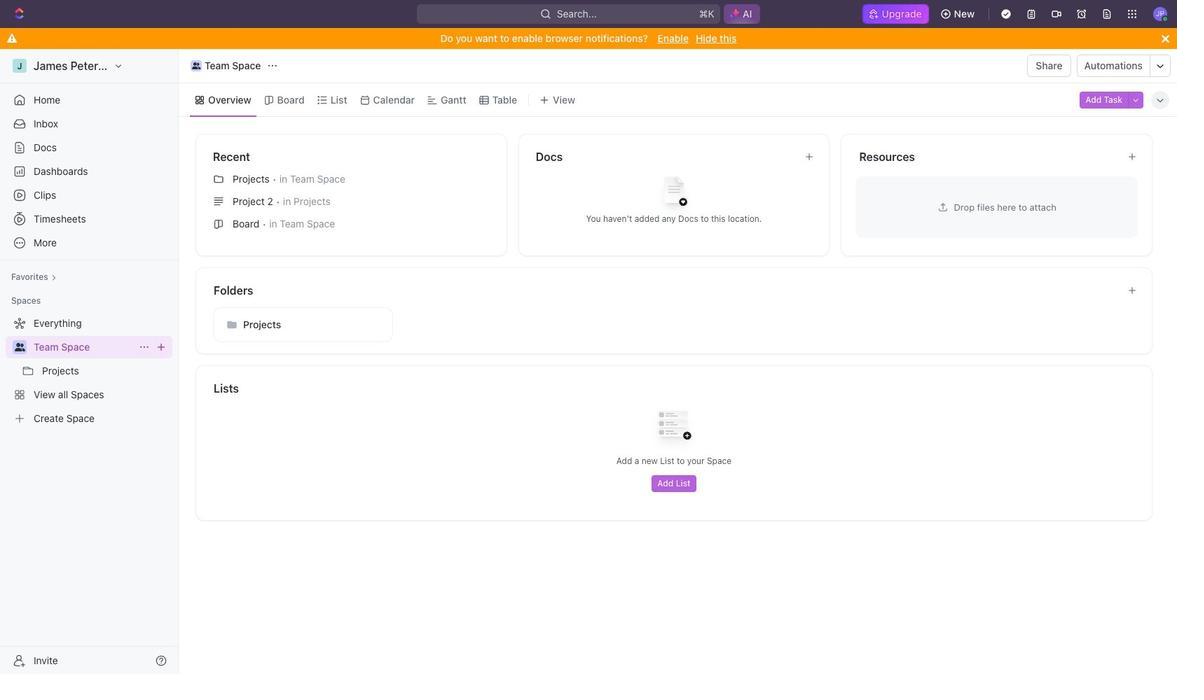 Task type: describe. For each thing, give the bounding box(es) containing it.
no lists icon. image
[[646, 400, 702, 456]]

user group image inside sidebar navigation
[[14, 343, 25, 352]]

sidebar navigation
[[0, 49, 181, 675]]



Task type: vqa. For each thing, say whether or not it's contained in the screenshot.
JAMES PETERSON'S WORKSPACE, , element
yes



Task type: locate. For each thing, give the bounding box(es) containing it.
tree inside sidebar navigation
[[6, 313, 172, 430]]

0 horizontal spatial user group image
[[14, 343, 25, 352]]

0 vertical spatial user group image
[[192, 62, 201, 69]]

1 vertical spatial user group image
[[14, 343, 25, 352]]

no most used docs image
[[646, 166, 702, 222]]

tree
[[6, 313, 172, 430]]

1 horizontal spatial user group image
[[192, 62, 201, 69]]

user group image
[[192, 62, 201, 69], [14, 343, 25, 352]]

james peterson's workspace, , element
[[13, 59, 27, 73]]



